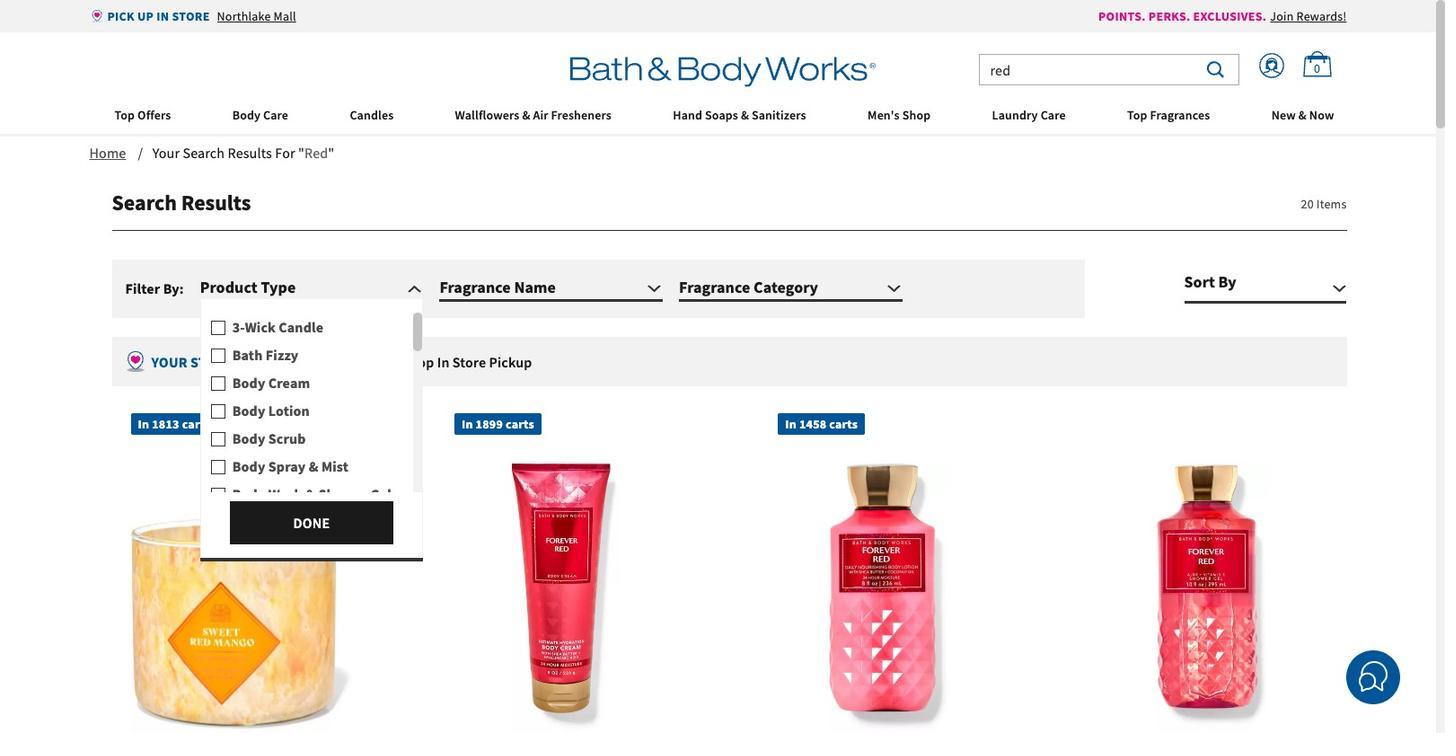 Task type: vqa. For each thing, say whether or not it's contained in the screenshot.
Hand Soaps & Sanitizers
yes



Task type: describe. For each thing, give the bounding box(es) containing it.
body spray & mist
[[232, 457, 349, 475]]

3-
[[232, 318, 245, 336]]

bath fizzy link
[[211, 341, 404, 368]]

in 1813 carts
[[138, 416, 211, 432]]

0 horizontal spatial shop
[[402, 353, 434, 371]]

in for in 1458 carts
[[786, 416, 797, 432]]

men's shop link
[[856, 94, 944, 134]]

results
[[181, 189, 251, 217]]

spray
[[268, 457, 306, 475]]

your store: northlake mall
[[151, 353, 335, 371]]

fragrance for fragrance category
[[679, 277, 751, 297]]

your search results for "
[[152, 144, 305, 162]]

shop in store pickup
[[402, 353, 532, 371]]

perks.
[[1149, 8, 1191, 24]]

1899
[[476, 416, 503, 432]]

3-wick candle link
[[211, 313, 404, 341]]

& left air
[[522, 107, 531, 123]]

filter by fragrance category element
[[679, 276, 903, 302]]

wash
[[268, 485, 303, 503]]

in 1899 carts
[[462, 416, 535, 432]]

hand
[[673, 107, 703, 123]]

product type
[[200, 277, 296, 297]]

care for laundry care
[[1041, 107, 1066, 123]]

in for in 1813 carts
[[138, 416, 149, 432]]

body for body lotion
[[232, 402, 265, 420]]

air
[[533, 107, 549, 123]]

wallflowers
[[455, 107, 520, 123]]

top offers link
[[89, 94, 184, 134]]

sanitizers
[[752, 107, 807, 123]]

forever red body wash image
[[1113, 464, 1314, 733]]

name
[[514, 277, 556, 297]]

mist
[[322, 457, 349, 475]]

body spray & mist link
[[211, 452, 404, 480]]

fragrance category
[[679, 277, 819, 297]]

wallflowers & air fresheners link
[[443, 94, 625, 134]]

wick
[[245, 318, 276, 336]]

carts for in 1458 carts
[[830, 416, 858, 432]]

in left pickup
[[437, 353, 450, 371]]

men's
[[868, 107, 900, 123]]

1 vertical spatial northlake mall button
[[242, 353, 356, 371]]

lotion
[[268, 402, 310, 420]]

1 vertical spatial store
[[453, 353, 486, 371]]

body cream
[[232, 374, 310, 392]]

points.
[[1099, 8, 1146, 24]]

1813
[[152, 416, 179, 432]]

in for in 1899 carts
[[462, 416, 473, 432]]

product
[[200, 277, 258, 297]]

up
[[137, 8, 154, 24]]

pick
[[107, 8, 135, 24]]

0
[[1315, 60, 1321, 76]]

20
[[1302, 196, 1314, 212]]

0 vertical spatial northlake mall button
[[217, 8, 296, 24]]

type
[[261, 277, 296, 297]]

offers
[[138, 107, 171, 123]]

laundry care link
[[980, 94, 1079, 134]]

done
[[293, 514, 330, 532]]

search results
[[112, 189, 251, 217]]

hand soaps & sanitizers
[[673, 107, 807, 123]]

pickup
[[489, 353, 532, 371]]

top fragrances link
[[1115, 94, 1223, 134]]

body lotion link
[[211, 396, 404, 424]]

by
[[163, 279, 179, 297]]

body for body care
[[232, 107, 261, 123]]

done link
[[230, 501, 394, 545]]

none search field inside banner
[[979, 54, 1240, 85]]

forever red body cream image
[[512, 464, 620, 733]]

carts for in 1899 carts
[[506, 416, 535, 432]]

1 vertical spatial mall
[[308, 353, 335, 371]]

forever red body lotion image
[[790, 464, 990, 733]]

1 " from the left
[[298, 144, 305, 162]]

2 " from the left
[[328, 144, 338, 162]]

& for body spray & mist
[[309, 457, 319, 475]]

body scrub
[[232, 430, 306, 448]]

top fragrances
[[1128, 107, 1211, 123]]

in 1458 carts
[[786, 416, 858, 432]]

cream
[[268, 374, 310, 392]]

candle
[[279, 318, 324, 336]]

body care
[[232, 107, 289, 123]]



Task type: locate. For each thing, give the bounding box(es) containing it.
5 body from the top
[[232, 457, 265, 475]]

1 body from the top
[[232, 107, 261, 123]]

body cream link
[[211, 368, 404, 396]]

0 horizontal spatial mall
[[274, 8, 296, 24]]

main menu menu bar
[[89, 94, 1347, 134]]

0 horizontal spatial store
[[172, 8, 210, 24]]

carts for in 1813 carts
[[182, 416, 211, 432]]

carts right 1813
[[182, 416, 211, 432]]

1458
[[800, 416, 827, 432]]

in
[[157, 8, 169, 24], [437, 353, 450, 371], [138, 416, 149, 432], [462, 416, 473, 432], [786, 416, 797, 432]]

1 horizontal spatial fragrance
[[679, 277, 751, 297]]

exclusives.
[[1194, 8, 1267, 24]]

hand soaps & sanitizers link
[[661, 94, 819, 134]]

& left mist
[[309, 457, 319, 475]]

1 horizontal spatial store
[[453, 353, 486, 371]]

0 horizontal spatial "
[[298, 144, 305, 162]]

3-wick candle
[[232, 318, 324, 336]]

home
[[89, 144, 126, 162]]

20 items
[[1302, 196, 1347, 212]]

bath fizzy
[[232, 346, 299, 364]]

northlake mall button
[[217, 8, 296, 24], [242, 353, 356, 371]]

top left fragrances
[[1128, 107, 1148, 123]]

search icon image
[[1207, 61, 1224, 78]]

3 body from the top
[[232, 402, 265, 420]]

now
[[1310, 107, 1335, 123]]

home link
[[89, 144, 150, 162]]

items
[[1317, 196, 1347, 212]]

0 horizontal spatial top
[[115, 107, 135, 123]]

0 horizontal spatial fragrance
[[440, 277, 511, 297]]

1 top from the left
[[115, 107, 135, 123]]

top left 'offers'
[[115, 107, 135, 123]]

& right soaps
[[741, 107, 749, 123]]

fragrance
[[440, 277, 511, 297], [679, 277, 751, 297]]

1 horizontal spatial mall
[[308, 353, 335, 371]]

& right new
[[1299, 107, 1307, 123]]

care for body care
[[263, 107, 289, 123]]

2 body from the top
[[232, 374, 265, 392]]

carts right 1458
[[830, 416, 858, 432]]

category
[[754, 277, 819, 297]]

in right up
[[157, 8, 169, 24]]

fresheners
[[551, 107, 612, 123]]

fragrance name
[[440, 277, 556, 297]]

body down body scrub
[[232, 457, 265, 475]]

soaps
[[705, 107, 739, 123]]

3 carts from the left
[[830, 416, 858, 432]]

your
[[151, 353, 187, 371]]

shower
[[318, 485, 368, 503]]

body for body cream
[[232, 374, 265, 392]]

2 fragrance from the left
[[679, 277, 751, 297]]

in left 1813
[[138, 416, 149, 432]]

2 care from the left
[[1041, 107, 1066, 123]]

new & now
[[1272, 107, 1335, 123]]

& for body wash & shower gel
[[306, 485, 315, 503]]

in left 1899
[[462, 416, 473, 432]]

body up results
[[232, 107, 261, 123]]

candles
[[350, 107, 394, 123]]

body up body scrub
[[232, 402, 265, 420]]

northlake
[[217, 8, 271, 24], [242, 353, 305, 371]]

wallflowers & air fresheners
[[455, 107, 612, 123]]

2 top from the left
[[1128, 107, 1148, 123]]

pick up in store northlake mall
[[107, 8, 296, 24]]

body scrub link
[[211, 424, 404, 452]]

care
[[263, 107, 289, 123], [1041, 107, 1066, 123]]

1 vertical spatial northlake
[[242, 353, 305, 371]]

top for top fragrances
[[1128, 107, 1148, 123]]

body down body lotion
[[232, 430, 265, 448]]

candles link
[[337, 94, 406, 134]]

body left wash
[[232, 485, 265, 503]]

1 horizontal spatial carts
[[506, 416, 535, 432]]

new & now link
[[1260, 94, 1347, 134]]

1 care from the left
[[263, 107, 289, 123]]

scrub
[[268, 430, 306, 448]]

sweet red mango 3-wick candle image
[[131, 519, 354, 733]]

store left pickup
[[453, 353, 486, 371]]

user: sign in or sign up image
[[1256, 49, 1288, 82]]

body care link
[[220, 94, 301, 134]]

for
[[275, 144, 295, 162]]

Search by fragrance or product... search field
[[979, 54, 1240, 85]]

&
[[522, 107, 531, 123], [741, 107, 749, 123], [1299, 107, 1307, 123], [309, 457, 319, 475], [306, 485, 315, 503]]

"
[[298, 144, 305, 162], [328, 144, 338, 162]]

points. perks. exclusives. join rewards!
[[1099, 8, 1347, 24]]

body lotion
[[232, 402, 310, 420]]

0 vertical spatial shop
[[903, 107, 931, 123]]

body for body wash & shower gel
[[232, 485, 265, 503]]

top inside top fragrances link
[[1128, 107, 1148, 123]]

in left 1458
[[786, 416, 797, 432]]

banner
[[0, 48, 1437, 137]]

filter by product type element
[[200, 276, 424, 302]]

store:
[[191, 353, 238, 371]]

body
[[232, 107, 261, 123], [232, 374, 265, 392], [232, 402, 265, 420], [232, 430, 265, 448], [232, 457, 265, 475], [232, 485, 265, 503]]

2 carts from the left
[[506, 416, 535, 432]]

bath
[[232, 346, 263, 364]]

0 vertical spatial mall
[[274, 8, 296, 24]]

store
[[172, 8, 210, 24], [453, 353, 486, 371]]

body for body spray & mist
[[232, 457, 265, 475]]

filter
[[125, 279, 160, 297]]

body inside main menu menu bar
[[232, 107, 261, 123]]

filter by fragrance name element
[[440, 276, 663, 302]]

fragrance for fragrance name
[[440, 277, 511, 297]]

top for top offers
[[115, 107, 135, 123]]

carts
[[182, 416, 211, 432], [506, 416, 535, 432], [830, 416, 858, 432]]

carts right 1899
[[506, 416, 535, 432]]

top
[[115, 107, 135, 123], [1128, 107, 1148, 123]]

2 horizontal spatial carts
[[830, 416, 858, 432]]

1 horizontal spatial top
[[1128, 107, 1148, 123]]

1 horizontal spatial "
[[328, 144, 338, 162]]

care up 'for'
[[263, 107, 289, 123]]

store right up
[[172, 8, 210, 24]]

0 link
[[1303, 48, 1332, 80]]

1 horizontal spatial shop
[[903, 107, 931, 123]]

4 body from the top
[[232, 430, 265, 448]]

men's shop
[[868, 107, 931, 123]]

0 vertical spatial store
[[172, 8, 210, 24]]

body down "your store: northlake mall"
[[232, 374, 265, 392]]

care right the laundry
[[1041, 107, 1066, 123]]

fragrances
[[1151, 107, 1211, 123]]

bath and body works image
[[570, 57, 876, 87]]

0 vertical spatial northlake
[[217, 8, 271, 24]]

& for hand soaps & sanitizers
[[741, 107, 749, 123]]

laundry care
[[993, 107, 1066, 123]]

0 horizontal spatial carts
[[182, 416, 211, 432]]

gel
[[371, 485, 392, 503]]

join rewards! link
[[1267, 8, 1347, 24]]

fragrance left category
[[679, 277, 751, 297]]

banner containing 0
[[0, 48, 1437, 137]]

your
[[152, 144, 180, 162]]

top inside "top offers" "link"
[[115, 107, 135, 123]]

fizzy
[[266, 346, 299, 364]]

results
[[228, 144, 272, 162]]

body wash & shower gel link
[[211, 480, 404, 508]]

& right wash
[[306, 485, 315, 503]]

1 vertical spatial shop
[[402, 353, 434, 371]]

body for body scrub
[[232, 430, 265, 448]]

1 fragrance from the left
[[440, 277, 511, 297]]

body wash & shower gel
[[232, 485, 392, 503]]

0 horizontal spatial care
[[263, 107, 289, 123]]

search
[[183, 144, 225, 162]]

shop inside main menu menu bar
[[903, 107, 931, 123]]

fragrance left name
[[440, 277, 511, 297]]

search
[[112, 189, 177, 217]]

1 horizontal spatial care
[[1041, 107, 1066, 123]]

6 body from the top
[[232, 485, 265, 503]]

None search field
[[979, 54, 1240, 85]]

rewards!
[[1297, 8, 1347, 24]]

join
[[1271, 8, 1295, 24]]

filter by
[[125, 279, 179, 297]]

1 carts from the left
[[182, 416, 211, 432]]

mall
[[274, 8, 296, 24], [308, 353, 335, 371]]

new
[[1272, 107, 1297, 123]]

top offers
[[115, 107, 171, 123]]



